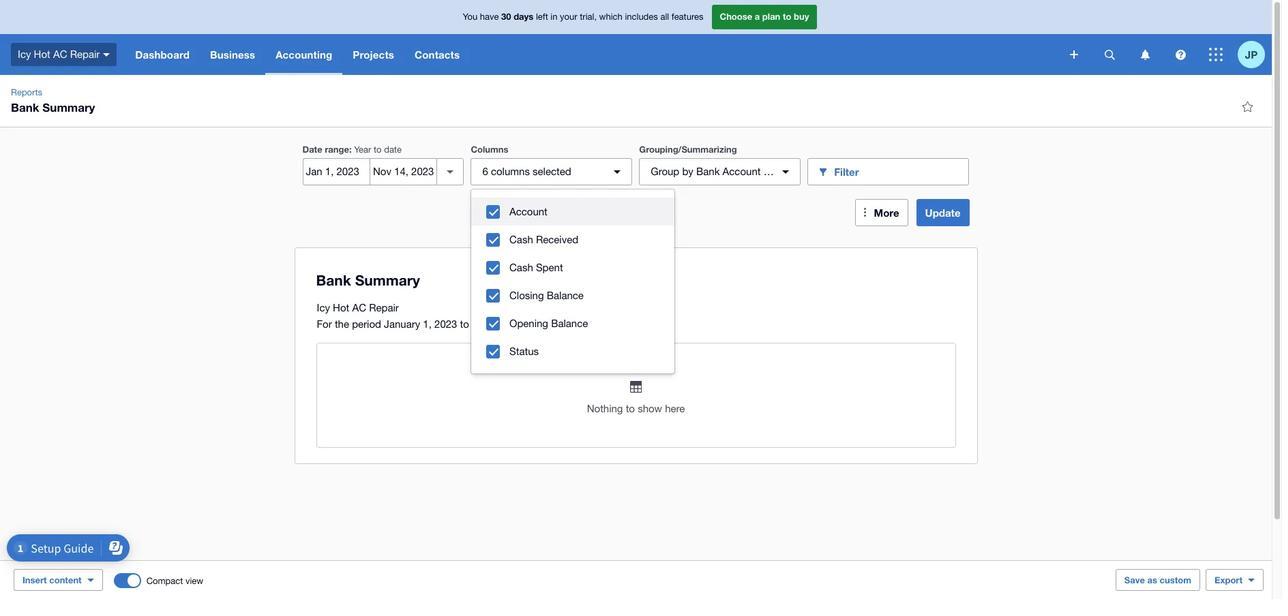 Task type: describe. For each thing, give the bounding box(es) containing it.
spent
[[536, 262, 563, 273]]

period
[[352, 318, 381, 330]]

projects button
[[343, 34, 404, 75]]

save
[[1124, 575, 1145, 586]]

year
[[354, 145, 371, 155]]

account button
[[471, 198, 674, 226]]

features
[[672, 12, 703, 22]]

accounting button
[[265, 34, 343, 75]]

received
[[536, 234, 578, 245]]

1 horizontal spatial svg image
[[1070, 50, 1078, 59]]

group by bank account type
[[651, 166, 785, 177]]

hot for icy hot ac repair
[[34, 48, 50, 60]]

1 svg image from the left
[[1104, 49, 1115, 60]]

6
[[482, 166, 488, 177]]

filter button
[[808, 158, 969, 185]]

accounting
[[276, 48, 332, 61]]

bank inside reports bank summary
[[11, 100, 39, 115]]

more button
[[855, 199, 908, 226]]

closing balance
[[509, 290, 584, 301]]

navigation containing dashboard
[[125, 34, 1060, 75]]

cash received
[[509, 234, 578, 245]]

cash spent
[[509, 262, 563, 273]]

reports bank summary
[[11, 87, 95, 115]]

export
[[1215, 575, 1242, 586]]

opening balance
[[509, 318, 588, 329]]

includes
[[625, 12, 658, 22]]

balance for closing balance
[[547, 290, 584, 301]]

you
[[463, 12, 477, 22]]

a
[[755, 11, 760, 22]]

left
[[536, 12, 548, 22]]

dashboard
[[135, 48, 190, 61]]

view
[[185, 576, 203, 586]]

january
[[384, 318, 420, 330]]

as
[[1147, 575, 1157, 586]]

by
[[682, 166, 693, 177]]

account inside button
[[509, 206, 548, 218]]

in
[[551, 12, 557, 22]]

export button
[[1206, 569, 1264, 591]]

cash received button
[[471, 226, 674, 254]]

closing balance button
[[471, 282, 674, 310]]

update button
[[916, 199, 969, 226]]

range
[[325, 144, 349, 155]]

opening balance button
[[471, 310, 674, 338]]

ac for icy hot ac repair for the period january 1, 2023 to november 14, 2023
[[352, 302, 366, 314]]

jp
[[1245, 48, 1258, 60]]

Select end date field
[[370, 159, 437, 185]]

icy hot ac repair
[[18, 48, 100, 60]]

here
[[665, 403, 685, 415]]

repair for icy hot ac repair for the period january 1, 2023 to november 14, 2023
[[369, 302, 399, 314]]

2 2023 from the left
[[539, 318, 562, 330]]

14,
[[522, 318, 537, 330]]

nothing to show here
[[587, 403, 685, 415]]

list box containing account
[[471, 190, 674, 374]]

3 svg image from the left
[[1175, 49, 1186, 60]]

update
[[925, 207, 961, 219]]

all
[[660, 12, 669, 22]]

status button
[[471, 338, 674, 366]]

show
[[638, 403, 662, 415]]

icy hot ac repair for the period january 1, 2023 to november 14, 2023
[[317, 302, 562, 330]]

dashboard link
[[125, 34, 200, 75]]

2 svg image from the left
[[1141, 49, 1149, 60]]

svg image inside icy hot ac repair popup button
[[103, 53, 110, 56]]

trial,
[[580, 12, 597, 22]]

group
[[651, 166, 679, 177]]

business button
[[200, 34, 265, 75]]

days
[[514, 11, 533, 22]]

:
[[349, 144, 352, 155]]

contacts
[[415, 48, 460, 61]]



Task type: vqa. For each thing, say whether or not it's contained in the screenshot.
as
yes



Task type: locate. For each thing, give the bounding box(es) containing it.
icy hot ac repair button
[[0, 34, 125, 75]]

1 2023 from the left
[[434, 318, 457, 330]]

date
[[384, 145, 402, 155]]

group containing account
[[471, 190, 674, 374]]

choose
[[720, 11, 752, 22]]

0 vertical spatial cash
[[509, 234, 533, 245]]

balance down cash spent button
[[547, 290, 584, 301]]

you have 30 days left in your trial, which includes all features
[[463, 11, 703, 22]]

your
[[560, 12, 577, 22]]

1 vertical spatial icy
[[317, 302, 330, 314]]

1 horizontal spatial icy
[[317, 302, 330, 314]]

1 horizontal spatial hot
[[333, 302, 349, 314]]

0 vertical spatial balance
[[547, 290, 584, 301]]

2 horizontal spatial svg image
[[1175, 49, 1186, 60]]

0 horizontal spatial 2023
[[434, 318, 457, 330]]

list of convenience dates image
[[437, 158, 464, 185]]

navigation
[[125, 34, 1060, 75]]

insert content button
[[14, 569, 103, 591]]

1 vertical spatial balance
[[551, 318, 588, 329]]

group
[[471, 190, 674, 374]]

reports link
[[5, 86, 48, 100]]

6 columns selected
[[482, 166, 571, 177]]

bank inside popup button
[[696, 166, 720, 177]]

icy up reports
[[18, 48, 31, 60]]

banner containing jp
[[0, 0, 1272, 75]]

to left show
[[626, 403, 635, 415]]

bank right by
[[696, 166, 720, 177]]

icy
[[18, 48, 31, 60], [317, 302, 330, 314]]

1 vertical spatial bank
[[696, 166, 720, 177]]

cash
[[509, 234, 533, 245], [509, 262, 533, 273]]

icy for icy hot ac repair for the period january 1, 2023 to november 14, 2023
[[317, 302, 330, 314]]

repair inside icy hot ac repair for the period january 1, 2023 to november 14, 2023
[[369, 302, 399, 314]]

choose a plan to buy
[[720, 11, 809, 22]]

svg image
[[1209, 48, 1223, 61], [1070, 50, 1078, 59], [103, 53, 110, 56]]

0 vertical spatial account
[[723, 166, 761, 177]]

ac inside icy hot ac repair for the period january 1, 2023 to november 14, 2023
[[352, 302, 366, 314]]

buy
[[794, 11, 809, 22]]

Select start date field
[[303, 159, 370, 185]]

0 horizontal spatial hot
[[34, 48, 50, 60]]

business
[[210, 48, 255, 61]]

1 horizontal spatial ac
[[352, 302, 366, 314]]

icy for icy hot ac repair
[[18, 48, 31, 60]]

account inside popup button
[[723, 166, 761, 177]]

to left the buy
[[783, 11, 791, 22]]

jp button
[[1238, 34, 1272, 75]]

icy inside icy hot ac repair for the period january 1, 2023 to november 14, 2023
[[317, 302, 330, 314]]

ac
[[53, 48, 67, 60], [352, 302, 366, 314]]

1,
[[423, 318, 432, 330]]

repair up "period"
[[369, 302, 399, 314]]

to inside banner
[[783, 11, 791, 22]]

repair up summary
[[70, 48, 100, 60]]

for
[[317, 318, 332, 330]]

cash left spent
[[509, 262, 533, 273]]

svg image
[[1104, 49, 1115, 60], [1141, 49, 1149, 60], [1175, 49, 1186, 60]]

cash for cash spent
[[509, 262, 533, 273]]

columns
[[471, 144, 508, 155]]

hot inside popup button
[[34, 48, 50, 60]]

0 horizontal spatial repair
[[70, 48, 100, 60]]

date
[[302, 144, 322, 155]]

hot
[[34, 48, 50, 60], [333, 302, 349, 314]]

columns
[[491, 166, 530, 177]]

projects
[[353, 48, 394, 61]]

have
[[480, 12, 499, 22]]

icy inside popup button
[[18, 48, 31, 60]]

closing
[[509, 290, 544, 301]]

0 vertical spatial repair
[[70, 48, 100, 60]]

reports
[[11, 87, 42, 98]]

the
[[335, 318, 349, 330]]

Report title field
[[313, 265, 950, 297]]

banner
[[0, 0, 1272, 75]]

1 cash from the top
[[509, 234, 533, 245]]

ac up reports bank summary at the top left of page
[[53, 48, 67, 60]]

1 vertical spatial cash
[[509, 262, 533, 273]]

balance
[[547, 290, 584, 301], [551, 318, 588, 329]]

0 vertical spatial hot
[[34, 48, 50, 60]]

hot inside icy hot ac repair for the period january 1, 2023 to november 14, 2023
[[333, 302, 349, 314]]

list box
[[471, 190, 674, 374]]

summary
[[42, 100, 95, 115]]

0 horizontal spatial svg image
[[1104, 49, 1115, 60]]

nothing
[[587, 403, 623, 415]]

compact
[[146, 576, 183, 586]]

1 vertical spatial repair
[[369, 302, 399, 314]]

cash up "cash spent"
[[509, 234, 533, 245]]

repair for icy hot ac repair
[[70, 48, 100, 60]]

to left november
[[460, 318, 469, 330]]

ac up "period"
[[352, 302, 366, 314]]

content
[[49, 575, 82, 586]]

2023 right 1,
[[434, 318, 457, 330]]

balance for opening balance
[[551, 318, 588, 329]]

2 horizontal spatial svg image
[[1209, 48, 1223, 61]]

date range : year to date
[[302, 144, 402, 155]]

custom
[[1160, 575, 1191, 586]]

account up the cash received
[[509, 206, 548, 218]]

to inside the date range : year to date
[[374, 145, 382, 155]]

1 horizontal spatial repair
[[369, 302, 399, 314]]

1 vertical spatial hot
[[333, 302, 349, 314]]

repair
[[70, 48, 100, 60], [369, 302, 399, 314]]

type
[[764, 166, 785, 177]]

ac for icy hot ac repair
[[53, 48, 67, 60]]

filter
[[834, 165, 859, 178]]

november
[[472, 318, 520, 330]]

1 horizontal spatial svg image
[[1141, 49, 1149, 60]]

1 horizontal spatial 2023
[[539, 318, 562, 330]]

compact view
[[146, 576, 203, 586]]

0 horizontal spatial bank
[[11, 100, 39, 115]]

balance down the closing balance button
[[551, 318, 588, 329]]

insert content
[[23, 575, 82, 586]]

0 horizontal spatial ac
[[53, 48, 67, 60]]

icy up the for
[[317, 302, 330, 314]]

bank
[[11, 100, 39, 115], [696, 166, 720, 177]]

more
[[874, 207, 899, 219]]

account
[[723, 166, 761, 177], [509, 206, 548, 218]]

0 horizontal spatial account
[[509, 206, 548, 218]]

2023 right 14, on the bottom left of the page
[[539, 318, 562, 330]]

repair inside popup button
[[70, 48, 100, 60]]

0 horizontal spatial svg image
[[103, 53, 110, 56]]

which
[[599, 12, 622, 22]]

group by bank account type button
[[639, 158, 801, 185]]

contacts button
[[404, 34, 470, 75]]

bank down reports link
[[11, 100, 39, 115]]

ac inside popup button
[[53, 48, 67, 60]]

opening
[[509, 318, 548, 329]]

status
[[509, 346, 539, 357]]

save as custom
[[1124, 575, 1191, 586]]

2023
[[434, 318, 457, 330], [539, 318, 562, 330]]

30
[[501, 11, 511, 22]]

selected
[[533, 166, 571, 177]]

cash spent button
[[471, 254, 674, 282]]

to inside icy hot ac repair for the period january 1, 2023 to november 14, 2023
[[460, 318, 469, 330]]

2 cash from the top
[[509, 262, 533, 273]]

hot up reports
[[34, 48, 50, 60]]

0 vertical spatial bank
[[11, 100, 39, 115]]

1 horizontal spatial account
[[723, 166, 761, 177]]

grouping/summarizing
[[639, 144, 737, 155]]

0 vertical spatial icy
[[18, 48, 31, 60]]

1 vertical spatial account
[[509, 206, 548, 218]]

add to favourites image
[[1234, 93, 1261, 120]]

insert
[[23, 575, 47, 586]]

0 vertical spatial ac
[[53, 48, 67, 60]]

0 horizontal spatial icy
[[18, 48, 31, 60]]

plan
[[762, 11, 780, 22]]

cash for cash received
[[509, 234, 533, 245]]

hot for icy hot ac repair for the period january 1, 2023 to november 14, 2023
[[333, 302, 349, 314]]

hot up the
[[333, 302, 349, 314]]

1 vertical spatial ac
[[352, 302, 366, 314]]

account left type
[[723, 166, 761, 177]]

1 horizontal spatial bank
[[696, 166, 720, 177]]

save as custom button
[[1116, 569, 1200, 591]]

to right year
[[374, 145, 382, 155]]

to
[[783, 11, 791, 22], [374, 145, 382, 155], [460, 318, 469, 330], [626, 403, 635, 415]]



